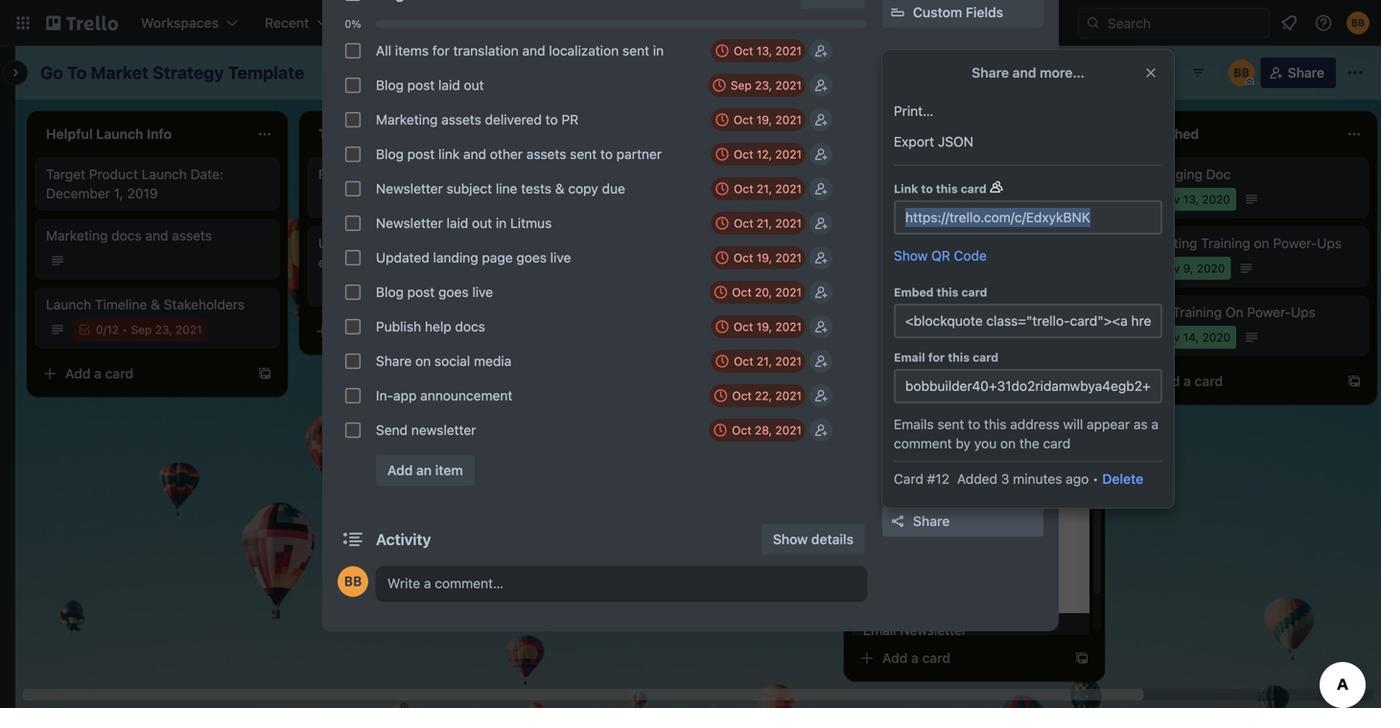 Task type: locate. For each thing, give the bounding box(es) containing it.
newsletter subject line tests & copy due
[[376, 181, 625, 197]]

make
[[913, 428, 947, 444]]

social
[[863, 166, 900, 182]]

sm image down jul 23, 2020 option
[[888, 350, 907, 369]]

-
[[926, 235, 932, 251]]

2 oct 21, 2021 button from the top
[[711, 212, 806, 235]]

In-app announcement checkbox
[[345, 388, 361, 404]]

nov inside option
[[1159, 193, 1180, 206]]

announcement down embed this card at the right top
[[909, 305, 1003, 320]]

1 oct 19, 2021 button from the top
[[711, 108, 806, 131]]

2020 inside checkbox
[[924, 262, 953, 275]]

sep 23, 2021 button
[[708, 74, 806, 97]]

Send newsletter checkbox
[[345, 423, 361, 438]]

for down jul 23, 2020
[[928, 351, 945, 364]]

create from template… image for in-app announcement
[[1074, 651, 1090, 667]]

oct down gather customer quotes/testimonials link on the top of page
[[734, 217, 753, 230]]

oct 21, 2021 button for litmus
[[711, 212, 806, 235]]

blog inside blog post - announcement link
[[863, 235, 891, 251]]

2 oct 21, 2021 from the top
[[734, 217, 802, 230]]

update
[[318, 235, 364, 251]]

0 vertical spatial /
[[349, 281, 352, 294]]

0 vertical spatial create from template… image
[[1347, 374, 1362, 389]]

blog right workspace visible image on the top of page
[[376, 77, 404, 93]]

market
[[91, 62, 149, 83]]

blog post laid out
[[376, 77, 484, 93]]

13, inside option
[[1183, 193, 1199, 206]]

Jul 19, 2020 checkbox
[[863, 257, 958, 280]]

post
[[407, 77, 435, 93], [407, 146, 435, 162], [895, 235, 922, 251], [407, 284, 435, 300]]

Newsletter laid out in Litmus checkbox
[[345, 216, 361, 231]]

docs
[[111, 228, 142, 244], [455, 319, 485, 335]]

19, inside jul 19, 2020 checkbox
[[905, 262, 921, 275]]

show for show details
[[773, 532, 808, 548]]

13, inside button
[[757, 44, 772, 58]]

social promotion
[[863, 166, 967, 182]]

and
[[522, 43, 545, 59], [1012, 65, 1036, 81], [463, 146, 486, 162], [145, 228, 168, 244]]

a
[[366, 324, 374, 340], [94, 366, 102, 382], [1184, 374, 1191, 389], [1151, 417, 1159, 433], [911, 651, 919, 667]]

sent up copy
[[570, 146, 597, 162]]

0 vertical spatial bob builder (bobbuilder40) image
[[1228, 59, 1255, 86]]

3 oct 19, 2021 button from the top
[[711, 316, 806, 339]]

tests
[[521, 181, 552, 197]]

show for show qr code
[[894, 248, 928, 264]]

print… link
[[882, 96, 1174, 127]]

oct for goes
[[734, 251, 753, 265]]

custom
[[913, 4, 962, 20]]

goes right page
[[516, 250, 547, 266]]

1 horizontal spatial launch
[[142, 166, 187, 182]]

training up nov 14, 2020
[[1173, 305, 1222, 320]]

oct 21, 2021
[[734, 182, 802, 196], [734, 217, 802, 230], [734, 355, 802, 368]]

0 vertical spatial goes
[[516, 250, 547, 266]]

1 nov from the top
[[1159, 193, 1180, 206]]

2 horizontal spatial sent
[[937, 417, 964, 433]]

0 horizontal spatial launch
[[46, 297, 91, 313]]

sales training on power-ups
[[1136, 305, 1316, 320]]

1 horizontal spatial in
[[653, 43, 664, 59]]

1 vertical spatial show
[[773, 532, 808, 548]]

a down nov 14, 2020 checkbox
[[1184, 374, 1191, 389]]

2 vertical spatial oct 19, 2021 button
[[711, 316, 806, 339]]

in right localization
[[653, 43, 664, 59]]

oct inside oct 12, 2021 button
[[734, 148, 753, 161]]

add a card button down email newsletter link
[[852, 644, 1067, 674]]

messaging
[[1136, 166, 1203, 182]]

0 vertical spatial announcement
[[935, 235, 1029, 251]]

add a card for in-app announcement
[[882, 651, 951, 667]]

update assorted references on existing marketing pages link
[[318, 234, 541, 272]]

0 vertical spatial &
[[555, 181, 565, 197]]

2 vertical spatial nov
[[1159, 331, 1180, 344]]

0 horizontal spatial goes
[[438, 284, 469, 300]]

docs inside august 17 group
[[455, 319, 485, 335]]

• right 12
[[122, 323, 128, 337]]

0 horizontal spatial &
[[151, 297, 160, 313]]

2 vertical spatial newsletter
[[900, 623, 967, 639]]

for up board
[[432, 43, 450, 59]]

sent for to
[[570, 146, 597, 162]]

21, for newsletter laid out in litmus
[[757, 217, 772, 230]]

1 vertical spatial oct 19, 2021
[[734, 251, 802, 265]]

0 vertical spatial assets
[[441, 112, 481, 128]]

for
[[432, 43, 450, 59], [928, 351, 945, 364]]

bob builder (bobbuilder40) image
[[1347, 12, 1370, 35]]

0
[[341, 281, 349, 294], [96, 323, 103, 337]]

1 horizontal spatial assets
[[441, 112, 481, 128]]

2020 inside option
[[926, 331, 954, 344]]

automation
[[882, 246, 948, 259]]

Link to this card text field
[[894, 200, 1162, 235]]

/ for 3
[[349, 281, 352, 294]]

this
[[936, 182, 958, 196], [937, 286, 959, 299], [948, 351, 970, 364], [984, 417, 1007, 433]]

share button down archive 'link'
[[882, 506, 1044, 537]]

blog for blog post laid out
[[376, 77, 404, 93]]

training
[[1201, 235, 1250, 251], [1173, 305, 1222, 320]]

1 sm image from the top
[[888, 388, 907, 408]]

marketing training on power-ups
[[1136, 235, 1342, 251]]

items
[[395, 43, 429, 59]]

oct inside oct 20, 2021 button
[[732, 286, 752, 299]]

make template link
[[882, 421, 1044, 452]]

on inside update assorted references on existing marketing pages
[[495, 235, 510, 251]]

2 sm image from the top
[[888, 474, 907, 493]]

marketing inside august 17 group
[[376, 112, 438, 128]]

0 vertical spatial 3
[[352, 281, 359, 294]]

add a card button for launch timeline & stakeholders
[[35, 359, 249, 389]]

9,
[[1183, 262, 1194, 275]]

oct 13, 2021
[[734, 44, 802, 58]]

2021
[[775, 44, 802, 58], [775, 79, 802, 92], [775, 113, 802, 127], [775, 148, 802, 161], [775, 182, 802, 196], [775, 217, 802, 230], [775, 251, 802, 265], [775, 286, 802, 299], [775, 320, 802, 334], [175, 323, 202, 337], [775, 355, 802, 368], [775, 389, 802, 403], [775, 424, 802, 437]]

create from template… image for sales training on power-ups
[[1347, 374, 1362, 389]]

add inside button
[[387, 463, 413, 479]]

1 horizontal spatial sep
[[731, 79, 752, 92]]

jul inside checkbox
[[886, 262, 902, 275]]

19, down 20,
[[756, 320, 772, 334]]

on left the
[[1000, 436, 1016, 452]]

add a card down 12
[[65, 366, 133, 382]]

sm image
[[888, 388, 907, 408], [888, 427, 907, 446]]

&
[[555, 181, 565, 197], [151, 297, 160, 313]]

in- for app
[[376, 388, 393, 404]]

1 horizontal spatial /
[[349, 281, 352, 294]]

print…
[[894, 103, 934, 119]]

0 notifications image
[[1278, 12, 1301, 35]]

assets down target product launch date: december 1, 2019 link
[[172, 228, 212, 244]]

2 sm image from the top
[[888, 427, 907, 446]]

post for link
[[407, 146, 435, 162]]

sm image left archive
[[888, 474, 907, 493]]

0 horizontal spatial create from template… image
[[257, 366, 272, 382]]

other
[[490, 146, 523, 162]]

august 17 group
[[338, 34, 867, 448]]

share button
[[1261, 58, 1336, 88], [882, 506, 1044, 537]]

in- right in-app announcement option
[[376, 388, 393, 404]]

goes down 'pages'
[[438, 284, 469, 300]]

1 sm image from the top
[[888, 350, 907, 369]]

sm image
[[888, 350, 907, 369], [888, 474, 907, 493]]

oct inside 'oct 13, 2021' button
[[734, 44, 753, 58]]

1 horizontal spatial in-
[[863, 305, 880, 320]]

target product launch date: december 1, 2019 link
[[46, 165, 269, 203]]

sent for in
[[622, 43, 649, 59]]

1 vertical spatial 3
[[1001, 471, 1009, 487]]

1 vertical spatial •
[[1093, 471, 1099, 487]]

0 horizontal spatial •
[[122, 323, 128, 337]]

sm image inside copy link
[[888, 388, 907, 408]]

1 vertical spatial announcement
[[909, 305, 1003, 320]]

/ for 12
[[103, 323, 107, 337]]

oct for to
[[734, 113, 753, 127]]

nov for sales
[[1159, 331, 1180, 344]]

live down updated landing page goes live
[[472, 284, 493, 300]]

Blog post laid out checkbox
[[345, 78, 361, 93]]

19, for publish help docs
[[756, 320, 772, 334]]

1 vertical spatial oct 21, 2021 button
[[711, 212, 806, 235]]

launch left timeline
[[46, 297, 91, 313]]

open information menu image
[[1314, 13, 1333, 33]]

oct left 28,
[[732, 424, 752, 437]]

nov down messaging
[[1159, 193, 1180, 206]]

jul
[[886, 262, 902, 275], [886, 331, 902, 344]]

13, for nov
[[1183, 193, 1199, 206]]

1 vertical spatial for
[[928, 351, 945, 364]]

calendar power-up image
[[983, 64, 998, 80]]

show qr code link
[[894, 246, 987, 266]]

jul inside option
[[886, 331, 902, 344]]

0 vertical spatial sm image
[[888, 388, 907, 408]]

oct 22, 2021 button
[[709, 385, 806, 408]]

add a card
[[338, 324, 406, 340], [65, 366, 133, 382], [1155, 374, 1223, 389], [882, 651, 951, 667]]

0 vertical spatial sep
[[731, 79, 752, 92]]

board
[[420, 65, 457, 81]]

this inside emails sent to this address will appear as a comment by you on the card
[[984, 417, 1007, 433]]

you
[[974, 436, 997, 452]]

1 vertical spatial training
[[1173, 305, 1222, 320]]

2 horizontal spatial 23,
[[905, 331, 922, 344]]

2 oct 19, 2021 from the top
[[734, 251, 802, 265]]

jul down automation
[[886, 262, 902, 275]]

card down will
[[1043, 436, 1071, 452]]

1 vertical spatial jul
[[886, 331, 902, 344]]

oct 19, 2021 up oct 20, 2021
[[734, 251, 802, 265]]

1 vertical spatial nov
[[1159, 262, 1180, 275]]

an
[[416, 463, 432, 479]]

13, for oct
[[757, 44, 772, 58]]

oct 19, 2021 for live
[[734, 251, 802, 265]]

add a card button up share on social media
[[307, 317, 522, 347]]

share inside august 17 group
[[376, 353, 412, 369]]

oct 19, 2021 for pr
[[734, 113, 802, 127]]

google drive
[[913, 119, 995, 135]]

marketing down blog post laid out
[[376, 112, 438, 128]]

template
[[228, 62, 304, 83]]

oct left 22,
[[732, 389, 752, 403]]

sm image inside make template link
[[888, 427, 907, 446]]

2 oct 19, 2021 button from the top
[[711, 246, 806, 270]]

0 for 0 / 3
[[341, 281, 349, 294]]

sm image left make
[[888, 427, 907, 446]]

3 down existing
[[352, 281, 359, 294]]

Share on social media checkbox
[[345, 354, 361, 369]]

on inside august 17 group
[[415, 353, 431, 369]]

sent up by
[[937, 417, 964, 433]]

oct 21, 2021 button up oct 22, 2021 button
[[711, 350, 806, 373]]

card
[[894, 471, 924, 487]]

publish
[[376, 319, 421, 335]]

post for goes
[[407, 284, 435, 300]]

19, down automation
[[905, 262, 921, 275]]

23, inside button
[[755, 79, 772, 92]]

add a card up share on social media option
[[338, 324, 406, 340]]

0 vertical spatial 0
[[341, 281, 349, 294]]

19, up the 12,
[[756, 113, 772, 127]]

0 horizontal spatial for
[[432, 43, 450, 59]]

in
[[653, 43, 664, 59], [496, 215, 507, 231]]

1 vertical spatial sm image
[[888, 427, 907, 446]]

jul for app
[[886, 331, 902, 344]]

share down archive
[[913, 514, 950, 529]]

1 horizontal spatial •
[[1093, 471, 1099, 487]]

sep down launch timeline & stakeholders
[[131, 323, 152, 337]]

1 vertical spatial docs
[[455, 319, 485, 335]]

oct up oct 20, 2021 button
[[734, 251, 753, 265]]

2020 inside option
[[1202, 193, 1230, 206]]

/ down existing
[[349, 281, 352, 294]]

assets up link
[[441, 112, 481, 128]]

archive
[[913, 475, 961, 491]]

1 horizontal spatial live
[[550, 250, 571, 266]]

ups inside sales training on power-ups link
[[1291, 305, 1316, 320]]

13, up sep 23, 2021
[[757, 44, 772, 58]]

launch inside target product launch date: december 1, 2019
[[142, 166, 187, 182]]

launch timeline & stakeholders
[[46, 297, 245, 313]]

0 vertical spatial •
[[122, 323, 128, 337]]

2021 for to
[[775, 113, 802, 127]]

0 vertical spatial share button
[[1261, 58, 1336, 88]]

out up references
[[472, 215, 492, 231]]

0 horizontal spatial show
[[773, 532, 808, 548]]

0 vertical spatial 13,
[[757, 44, 772, 58]]

create from template… image
[[1347, 374, 1362, 389], [1074, 651, 1090, 667]]

card up in-app announcement link
[[961, 286, 987, 299]]

add a card down 14, on the top
[[1155, 374, 1223, 389]]

a right as
[[1151, 417, 1159, 433]]

on down the "newsletter laid out in litmus"
[[495, 235, 510, 251]]

card up copy link
[[973, 351, 999, 364]]

oct 19, 2021 up oct 12, 2021
[[734, 113, 802, 127]]

sm image for make template
[[888, 427, 907, 446]]

2020 for in-app announcement
[[926, 331, 954, 344]]

card
[[961, 182, 987, 196], [961, 286, 987, 299], [377, 324, 406, 340], [973, 351, 999, 364], [105, 366, 133, 382], [1195, 374, 1223, 389], [1043, 436, 1071, 452], [922, 651, 951, 667]]

add inside "button"
[[913, 275, 938, 291]]

sm image for move
[[888, 350, 907, 369]]

newsletter for newsletter subject line tests & copy due
[[376, 181, 443, 197]]

Embed this card text field
[[894, 304, 1162, 339]]

oct left the 12,
[[734, 148, 753, 161]]

show menu image
[[1346, 63, 1365, 82]]

1 horizontal spatial 0
[[341, 281, 349, 294]]

share down publish
[[376, 353, 412, 369]]

1 vertical spatial 13,
[[1183, 193, 1199, 206]]

2 jul from the top
[[886, 331, 902, 344]]

0 horizontal spatial 0
[[96, 323, 103, 337]]

on down link
[[440, 166, 455, 182]]

post down items at top left
[[407, 77, 435, 93]]

1 vertical spatial email
[[863, 623, 896, 639]]

export json
[[894, 134, 973, 150]]

share up the confluence in the top of the page
[[972, 65, 1009, 81]]

fix
[[318, 166, 336, 182]]

1 vertical spatial assets
[[526, 146, 566, 162]]

oct 19, 2021 button up oct 20, 2021 button
[[711, 246, 806, 270]]

oct 19, 2021
[[734, 113, 802, 127], [734, 251, 802, 265], [734, 320, 802, 334]]

0 vertical spatial show
[[894, 248, 928, 264]]

23, inside option
[[905, 331, 922, 344]]

23, down oct 13, 2021
[[755, 79, 772, 92]]

Board name text field
[[31, 58, 314, 88]]

blog up jul 19, 2020 checkbox
[[863, 235, 891, 251]]

marketing for marketing training on power-ups
[[1136, 235, 1197, 251]]

create from template… image
[[802, 228, 817, 244], [257, 366, 272, 382]]

sm image up emails
[[888, 388, 907, 408]]

0 horizontal spatial 23,
[[155, 323, 172, 337]]

/pricing
[[459, 166, 505, 182]]

oct inside oct 22, 2021 button
[[732, 389, 752, 403]]

2 vertical spatial oct 21, 2021 button
[[711, 350, 806, 373]]

0 vertical spatial newsletter
[[376, 181, 443, 197]]

1 horizontal spatial goes
[[516, 250, 547, 266]]

1 jul from the top
[[886, 262, 902, 275]]

oct up oct 22, 2021 button
[[734, 355, 753, 368]]

existing
[[318, 255, 366, 270]]

0 horizontal spatial in-
[[376, 388, 393, 404]]

oct for translation
[[734, 44, 753, 58]]

card down nov 14, 2020
[[1195, 374, 1223, 389]]

1 vertical spatial newsletter
[[376, 215, 443, 231]]

app
[[393, 388, 417, 404]]

power- right on
[[1247, 305, 1291, 320]]

1 oct 21, 2021 from the top
[[734, 182, 802, 196]]

primary element
[[0, 0, 1381, 46]]

power- down link to this card on the top
[[942, 196, 987, 212]]

more…
[[1040, 65, 1085, 81]]

& left copy
[[555, 181, 565, 197]]

add a card button for sales training on power-ups
[[1124, 366, 1339, 397]]

to
[[67, 62, 87, 83]]

announcement
[[420, 388, 513, 404]]

1 vertical spatial oct 19, 2021 button
[[711, 246, 806, 270]]

1 oct 19, 2021 from the top
[[734, 113, 802, 127]]

marketing up nov 9, 2020 checkbox on the right of the page
[[1136, 235, 1197, 251]]

nov left 14, on the top
[[1159, 331, 1180, 344]]

0 vertical spatial create from template… image
[[802, 228, 817, 244]]

0 vertical spatial launch
[[142, 166, 187, 182]]

0 vertical spatial in-
[[863, 305, 880, 320]]

0 vertical spatial jul
[[886, 262, 902, 275]]

0 vertical spatial oct 21, 2021 button
[[711, 177, 806, 200]]

newsletter for newsletter laid out in litmus
[[376, 215, 443, 231]]

oct 19, 2021 button up oct 12, 2021 button
[[711, 108, 806, 131]]

1 vertical spatial in
[[496, 215, 507, 231]]

power- down the messaging doc link
[[1273, 235, 1317, 251]]

sm image for archive
[[888, 474, 907, 493]]

oct 20, 2021 button
[[709, 281, 806, 304]]

Blog post goes live checkbox
[[345, 285, 361, 300]]

go to market strategy template
[[40, 62, 304, 83]]

docs right help
[[455, 319, 485, 335]]

1 vertical spatial sent
[[570, 146, 597, 162]]

post left - at right
[[895, 235, 922, 251]]

post for -
[[895, 235, 922, 251]]

a down email newsletter
[[911, 651, 919, 667]]

2 vertical spatial sent
[[937, 417, 964, 433]]

customize views image
[[478, 63, 497, 82]]

sm image inside archive 'link'
[[888, 474, 907, 493]]

out up marketing assets delivered to pr
[[464, 77, 484, 93]]

card down 12
[[105, 366, 133, 382]]

this right move
[[948, 351, 970, 364]]

3 nov from the top
[[1159, 331, 1180, 344]]

2 vertical spatial oct 21, 2021
[[734, 355, 802, 368]]

21, for newsletter subject line tests & copy due
[[757, 182, 772, 196]]

newsletter inside email newsletter link
[[900, 623, 967, 639]]

0 horizontal spatial /
[[103, 323, 107, 337]]

oct
[[734, 44, 753, 58], [734, 113, 753, 127], [734, 148, 753, 161], [734, 182, 753, 196], [734, 217, 753, 230], [734, 251, 753, 265], [732, 286, 752, 299], [734, 320, 753, 334], [734, 355, 753, 368], [732, 389, 752, 403], [732, 424, 752, 437]]

social promotion link
[[863, 165, 1078, 184]]

23, for sep
[[755, 79, 772, 92]]

23,
[[755, 79, 772, 92], [155, 323, 172, 337], [905, 331, 922, 344]]

a down 0 / 12 • sep 23, 2021 at the left top of the page
[[94, 366, 102, 382]]

0 vertical spatial oct 19, 2021
[[734, 113, 802, 127]]

1 oct 21, 2021 button from the top
[[711, 177, 806, 200]]

0 horizontal spatial bob builder (bobbuilder40) image
[[338, 567, 368, 598]]

in- inside august 17 group
[[376, 388, 393, 404]]

1 horizontal spatial create from template… image
[[1347, 374, 1362, 389]]

2021 for out
[[775, 79, 802, 92]]

sep inside sep 23, 2021 button
[[731, 79, 752, 92]]

card inside emails sent to this address will appear as a comment by you on the card
[[1043, 436, 1071, 452]]

0 vertical spatial oct 19, 2021 button
[[711, 108, 806, 131]]

live down litmus
[[550, 250, 571, 266]]

oct for and
[[734, 148, 753, 161]]

1 horizontal spatial sent
[[622, 43, 649, 59]]

goes
[[516, 250, 547, 266], [438, 284, 469, 300]]

oct 22, 2021
[[732, 389, 802, 403]]

on
[[1226, 305, 1243, 320]]

13, down the messaging doc
[[1183, 193, 1199, 206]]

references
[[425, 235, 491, 251]]

0 horizontal spatial share button
[[882, 506, 1044, 537]]

oct 19, 2021 button down oct 20, 2021 button
[[711, 316, 806, 339]]

0 vertical spatial sent
[[622, 43, 649, 59]]

docs down 1,
[[111, 228, 142, 244]]

power-ups
[[882, 54, 945, 67]]

1 vertical spatial /
[[103, 323, 107, 337]]

emails sent to this address will appear as a comment by you on the card
[[894, 417, 1159, 452]]

1 horizontal spatial &
[[555, 181, 565, 197]]

oct down oct 20, 2021 button
[[734, 320, 753, 334]]

sent right localization
[[622, 43, 649, 59]]

in- for app
[[863, 305, 880, 320]]

line
[[496, 181, 517, 197]]

0 horizontal spatial 13,
[[757, 44, 772, 58]]

2 vertical spatial assets
[[172, 228, 212, 244]]

0 vertical spatial nov
[[1159, 193, 1180, 206]]

• right ago
[[1093, 471, 1099, 487]]

post up publish help docs
[[407, 284, 435, 300]]

21,
[[757, 182, 772, 196], [911, 193, 926, 206], [757, 217, 772, 230], [757, 355, 772, 368]]

1 vertical spatial 0
[[96, 323, 103, 337]]

share on social media
[[376, 353, 511, 369]]

oct left 20,
[[732, 286, 752, 299]]

comment
[[894, 436, 952, 452]]

copy link
[[882, 383, 1044, 413]]

training for marketing
[[1201, 235, 1250, 251]]

sep down 'oct 13, 2021' button
[[731, 79, 752, 92]]

as
[[1134, 417, 1148, 433]]

laid up references
[[447, 215, 468, 231]]

1 horizontal spatial docs
[[455, 319, 485, 335]]

in- up jul 23, 2020 option
[[863, 305, 880, 320]]

1 vertical spatial sep
[[131, 323, 152, 337]]

on down the messaging doc link
[[1254, 235, 1270, 251]]

create from template… image left share on social media option
[[257, 366, 272, 382]]

embed
[[894, 286, 934, 299]]

bob builder (bobbuilder40) image
[[1228, 59, 1255, 86], [338, 567, 368, 598]]

oct 19, 2021 button for pr
[[711, 108, 806, 131]]

3 oct 21, 2021 button from the top
[[711, 350, 806, 373]]

& up 0 / 12 • sep 23, 2021 at the left top of the page
[[151, 297, 160, 313]]

23, up move
[[905, 331, 922, 344]]

1 horizontal spatial create from template… image
[[802, 228, 817, 244]]

2020 for messaging doc
[[1202, 193, 1230, 206]]

add
[[913, 196, 938, 212], [913, 275, 938, 291], [338, 324, 363, 340], [65, 366, 91, 382], [1155, 374, 1180, 389], [387, 463, 413, 479], [882, 651, 908, 667]]

0 horizontal spatial create from template… image
[[1074, 651, 1090, 667]]

2021 for in
[[775, 217, 802, 230]]

in-app announcement link
[[863, 303, 1078, 322]]

blog up publish
[[376, 284, 404, 300]]

add a card down email newsletter
[[882, 651, 951, 667]]

a inside emails sent to this address will appear as a comment by you on the card
[[1151, 417, 1159, 433]]

template
[[951, 428, 1007, 444]]

export json link
[[882, 127, 1174, 157]]

sm image inside move link
[[888, 350, 907, 369]]

1 vertical spatial in-
[[376, 388, 393, 404]]

Email for this card text field
[[894, 369, 1162, 404]]



Task type: vqa. For each thing, say whether or not it's contained in the screenshot.


Task type: describe. For each thing, give the bounding box(es) containing it.
blog post - announcement
[[863, 235, 1029, 251]]

and right calendar power-up icon
[[1012, 65, 1036, 81]]

12
[[107, 323, 119, 337]]

card up "add power-ups"
[[961, 182, 987, 196]]

email for email for this card
[[894, 351, 925, 364]]

stakeholders
[[164, 297, 245, 313]]

for inside august 17 group
[[432, 43, 450, 59]]

1 horizontal spatial for
[[928, 351, 945, 364]]

target
[[46, 166, 85, 182]]

this up in-app announcement
[[937, 286, 959, 299]]

1 vertical spatial share button
[[882, 506, 1044, 537]]

oct 21, 2021 button for &
[[711, 177, 806, 200]]

drive
[[962, 119, 995, 135]]

1,
[[114, 186, 123, 201]]

2 horizontal spatial assets
[[526, 146, 566, 162]]

ups inside add power-ups link
[[987, 196, 1012, 212]]

Nov 13, 2020 checkbox
[[1136, 188, 1236, 211]]

all items for translation and localization sent in
[[376, 43, 664, 59]]

21, for share on social media
[[757, 355, 772, 368]]

0 horizontal spatial assets
[[172, 228, 212, 244]]

2021 for translation
[[775, 44, 802, 58]]

0 vertical spatial docs
[[111, 228, 142, 244]]

Aug 21, 2020 checkbox
[[863, 188, 963, 211]]

Updated landing page goes live checkbox
[[345, 250, 361, 266]]

media
[[474, 353, 511, 369]]

3 oct 21, 2021 from the top
[[734, 355, 802, 368]]

issue
[[404, 166, 436, 182]]

1 vertical spatial bob builder (bobbuilder40) image
[[338, 567, 368, 598]]

a for sales training on power-ups
[[1184, 374, 1191, 389]]

0%
[[345, 18, 361, 30]]

a for in-app announcement
[[911, 651, 919, 667]]

publish help docs
[[376, 319, 485, 335]]

link
[[438, 146, 460, 162]]

sent inside emails sent to this address will appear as a comment by you on the card
[[937, 417, 964, 433]]

a for launch timeline & stakeholders
[[94, 366, 102, 382]]

blog post link and other assets sent to partner
[[376, 146, 662, 162]]

Nov 14, 2020 checkbox
[[1136, 326, 1236, 349]]

fields
[[966, 4, 1003, 20]]

& inside august 17 group
[[555, 181, 565, 197]]

show details link
[[761, 525, 865, 555]]

updated landing page goes live
[[376, 250, 571, 266]]

create button
[[556, 8, 622, 38]]

oct 28, 2021 button
[[709, 419, 806, 442]]

1 horizontal spatial bob builder (bobbuilder40) image
[[1228, 59, 1255, 86]]

slack
[[913, 158, 948, 174]]

0 vertical spatial live
[[550, 250, 571, 266]]

actions
[[882, 324, 925, 338]]

Jul 23, 2020 checkbox
[[863, 326, 960, 349]]

0 horizontal spatial in
[[496, 215, 507, 231]]

email for this card
[[894, 351, 999, 364]]

add a card for launch timeline & stakeholders
[[65, 366, 133, 382]]

switch to… image
[[13, 13, 33, 33]]

19, for marketing assets delivered to pr
[[756, 113, 772, 127]]

partner
[[616, 146, 662, 162]]

pages
[[435, 255, 473, 270]]

close popover image
[[1143, 65, 1159, 81]]

oct inside button
[[732, 424, 752, 437]]

update assorted references on existing marketing pages
[[318, 235, 510, 270]]

share left show menu icon
[[1288, 65, 1325, 81]]

Newsletter subject line tests & copy due checkbox
[[345, 181, 361, 197]]

marketing inside update assorted references on existing marketing pages
[[370, 255, 432, 270]]

marketing for marketing assets delivered to pr
[[376, 112, 438, 128]]

jul for post
[[886, 262, 902, 275]]

send newsletter
[[376, 422, 476, 438]]

workspace visible image
[[360, 65, 375, 81]]

promotion
[[904, 166, 967, 182]]

marketing for marketing docs and assets
[[46, 228, 108, 244]]

on inside emails sent to this address will appear as a comment by you on the card
[[1000, 436, 1016, 452]]

send
[[376, 422, 408, 438]]

show details
[[773, 532, 854, 548]]

marketing training on power-ups link
[[1136, 234, 1358, 253]]

2 nov from the top
[[1159, 262, 1180, 275]]

delete
[[1102, 471, 1143, 487]]

training for sales
[[1173, 305, 1222, 320]]

sales
[[1136, 305, 1169, 320]]

code
[[954, 248, 987, 264]]

oct 19, 2021 button for live
[[711, 246, 806, 270]]

0 vertical spatial in
[[653, 43, 664, 59]]

the
[[1019, 436, 1039, 452]]

added
[[957, 471, 998, 487]]

qr
[[931, 248, 950, 264]]

oct for in
[[734, 217, 753, 230]]

Search field
[[1101, 9, 1269, 37]]

archive link
[[882, 468, 1044, 499]]

#12
[[927, 471, 949, 487]]

show qr code
[[894, 248, 987, 264]]

2020 for sales training on power-ups
[[1202, 331, 1231, 344]]

json
[[938, 134, 973, 150]]

create
[[568, 15, 610, 31]]

ups inside marketing training on power-ups link
[[1317, 235, 1342, 251]]

0 horizontal spatial 3
[[352, 281, 359, 294]]

emails
[[894, 417, 934, 433]]

jul 23, 2020
[[886, 331, 954, 344]]

1 vertical spatial &
[[151, 297, 160, 313]]

launch timeline & stakeholders link
[[46, 295, 269, 315]]

help
[[425, 319, 451, 335]]

3 oct 19, 2021 from the top
[[734, 320, 802, 334]]

to inside emails sent to this address will appear as a comment by you on the card
[[968, 417, 980, 433]]

move link
[[882, 344, 1044, 375]]

will
[[1063, 417, 1083, 433]]

card #12 added 3 minutes ago • delete
[[894, 471, 1143, 487]]

2021 for media
[[775, 355, 802, 368]]

Blog post link and other assets sent to partner checkbox
[[345, 147, 361, 162]]

add button button
[[882, 268, 1044, 298]]

All items for translation and localization sent in checkbox
[[345, 43, 361, 59]]

card down email newsletter
[[922, 651, 951, 667]]

0 horizontal spatial sep
[[131, 323, 152, 337]]

oct 21, 2021 for litmus
[[734, 217, 802, 230]]

strategy
[[153, 62, 224, 83]]

item
[[435, 463, 463, 479]]

move
[[913, 352, 947, 367]]

and right "translation"
[[522, 43, 545, 59]]

date:
[[190, 166, 223, 182]]

blog for blog post - announcement
[[863, 235, 891, 251]]

marketing docs and assets
[[46, 228, 212, 244]]

card right publish help docs checkbox
[[377, 324, 406, 340]]

oct for tests
[[734, 182, 753, 196]]

1 vertical spatial launch
[[46, 297, 91, 313]]

0 vertical spatial laid
[[438, 77, 460, 93]]

2021 for and
[[775, 148, 802, 161]]

custom fields button
[[882, 3, 1044, 22]]

marketing assets delivered to pr
[[376, 112, 579, 128]]

23, for jul
[[905, 331, 922, 344]]

2020 for blog post - announcement
[[924, 262, 953, 275]]

ago
[[1066, 471, 1089, 487]]

2021 for tests
[[775, 182, 802, 196]]

0 for 0 / 12 • sep 23, 2021
[[96, 323, 103, 337]]

blog post goes live
[[376, 284, 493, 300]]

14,
[[1183, 331, 1199, 344]]

newsletter
[[411, 422, 476, 438]]

oct 21, 2021 for &
[[734, 182, 802, 196]]

alignment
[[340, 166, 401, 182]]

power- up print…
[[882, 54, 922, 67]]

and down 2019
[[145, 228, 168, 244]]

doc
[[1206, 166, 1231, 182]]

Publish help docs checkbox
[[345, 319, 361, 335]]

sm image for copy
[[888, 388, 907, 408]]

1 vertical spatial out
[[472, 215, 492, 231]]

share and more…
[[972, 65, 1085, 81]]

social
[[434, 353, 470, 369]]

translation
[[453, 43, 519, 59]]

2020 for social promotion
[[929, 193, 958, 206]]

blog for blog post link and other assets sent to partner
[[376, 146, 404, 162]]

1 vertical spatial laid
[[447, 215, 468, 231]]

due
[[602, 181, 625, 197]]

2021 for live
[[775, 286, 802, 299]]

Marketing assets delivered to PR checkbox
[[345, 112, 361, 128]]

nov 14, 2020
[[1159, 331, 1231, 344]]

add button
[[913, 275, 984, 291]]

search image
[[1086, 15, 1101, 31]]

subject
[[447, 181, 492, 197]]

messaging doc link
[[1136, 165, 1358, 184]]

all
[[376, 43, 391, 59]]

quotes/testimonials
[[591, 186, 712, 201]]

add a card for sales training on power-ups
[[1155, 374, 1223, 389]]

in-app announcement
[[376, 388, 513, 404]]

email for email newsletter
[[863, 623, 896, 639]]

0 vertical spatial out
[[464, 77, 484, 93]]

blog for blog post goes live
[[376, 284, 404, 300]]

google
[[913, 119, 958, 135]]

oct for live
[[732, 286, 752, 299]]

Write a comment text field
[[376, 567, 867, 601]]

0 horizontal spatial live
[[472, 284, 493, 300]]

aug 21, 2020
[[886, 193, 958, 206]]

this up "add power-ups"
[[936, 182, 958, 196]]

and up /pricing
[[463, 146, 486, 162]]

2021 for goes
[[775, 251, 802, 265]]

oct for media
[[734, 355, 753, 368]]

post for laid
[[407, 77, 435, 93]]

19, for updated landing page goes live
[[756, 251, 772, 265]]

jul 19, 2020
[[886, 262, 953, 275]]

by
[[956, 436, 971, 452]]

0 / 3
[[341, 281, 359, 294]]

appear
[[1087, 417, 1130, 433]]

21, inside checkbox
[[911, 193, 926, 206]]

a right publish help docs checkbox
[[366, 324, 374, 340]]

1 vertical spatial create from template… image
[[257, 366, 272, 382]]

add a card button for in-app announcement
[[852, 644, 1067, 674]]

fix alignment issue on /pricing
[[318, 166, 505, 182]]

22,
[[755, 389, 772, 403]]

nov for messaging
[[1159, 193, 1180, 206]]

oct 13, 2021 button
[[711, 39, 806, 62]]

1 horizontal spatial 3
[[1001, 471, 1009, 487]]

add power-ups
[[913, 196, 1012, 212]]

Nov 9, 2020 checkbox
[[1136, 257, 1231, 280]]



